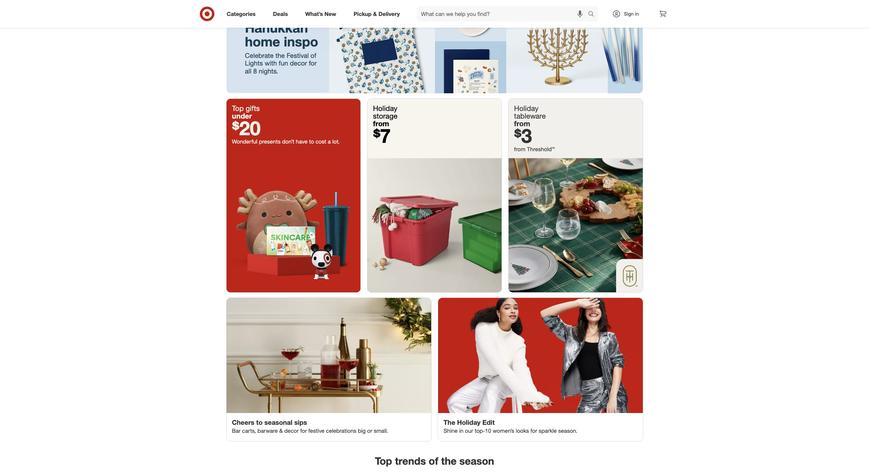 Task type: vqa. For each thing, say whether or not it's contained in the screenshot.
'holiday' in the the holiday edit shine in our top-10 women's looks for sparkle season.
yes



Task type: describe. For each thing, give the bounding box(es) containing it.
cheers to seasonal sips bar carts, barware & decor for festive celebrations big or small.
[[232, 418, 388, 434]]

happy hanukkah home inspo celebrate the festival of lights with fun decor for all 8 nights.
[[245, 6, 318, 75]]

1 horizontal spatial of
[[429, 455, 438, 467]]

of inside happy hanukkah home inspo celebrate the festival of lights with fun decor for all 8 nights.
[[311, 51, 316, 59]]

edit
[[482, 418, 495, 426]]

what's new
[[305, 10, 336, 17]]

from for $7
[[373, 119, 389, 128]]

the inside happy hanukkah home inspo celebrate the festival of lights with fun decor for all 8 nights.
[[275, 51, 285, 59]]

what's new link
[[299, 6, 345, 22]]

festive
[[308, 428, 325, 434]]

& inside cheers to seasonal sips bar carts, barware & decor for festive celebrations big or small.
[[279, 428, 283, 434]]

holiday for $3
[[514, 104, 539, 113]]

lot.
[[332, 138, 340, 145]]

0 vertical spatial &
[[373, 10, 377, 17]]

fun
[[279, 59, 288, 67]]

pickup
[[354, 10, 372, 17]]

What can we help you find? suggestions appear below search field
[[417, 6, 590, 22]]

for inside cheers to seasonal sips bar carts, barware & decor for festive celebrations big or small.
[[300, 428, 307, 434]]

celebrations
[[326, 428, 356, 434]]

sign in link
[[606, 6, 650, 22]]

decor inside happy hanukkah home inspo celebrate the festival of lights with fun decor for all 8 nights.
[[290, 59, 307, 67]]

deals
[[273, 10, 288, 17]]

for inside the holiday edit shine in our top-10 women's looks for sparkle season.
[[531, 428, 537, 434]]

sparkle
[[539, 428, 557, 434]]

women's
[[493, 428, 514, 434]]

lights
[[245, 59, 263, 67]]

top-
[[475, 428, 485, 434]]

storage
[[373, 111, 398, 120]]

delivery
[[378, 10, 400, 17]]

cost
[[316, 138, 326, 145]]

what's
[[305, 10, 323, 17]]

barware
[[258, 428, 278, 434]]

holiday for $7
[[373, 104, 397, 113]]

seasonal
[[264, 418, 292, 426]]

holiday storage from
[[373, 104, 398, 128]]

from threshold ™
[[514, 146, 555, 153]]

$7
[[373, 124, 391, 147]]

season.
[[558, 428, 577, 434]]

top gifts under
[[232, 104, 260, 120]]

inspo
[[284, 34, 318, 49]]

cheers
[[232, 418, 254, 426]]

have
[[296, 138, 308, 145]]

don't
[[282, 138, 294, 145]]

in inside sign in link
[[635, 11, 639, 17]]

nights.
[[259, 67, 278, 75]]

all
[[245, 67, 251, 75]]

10
[[485, 428, 491, 434]]

1 vertical spatial the
[[441, 455, 457, 467]]

top for top trends of the season
[[375, 455, 392, 467]]

$20
[[232, 116, 261, 140]]

or
[[367, 428, 372, 434]]



Task type: locate. For each thing, give the bounding box(es) containing it.
search button
[[585, 6, 601, 23]]

gifts
[[246, 104, 260, 113]]

search
[[585, 11, 601, 18]]

carts,
[[242, 428, 256, 434]]

decor down sips
[[284, 428, 299, 434]]

1 horizontal spatial holiday
[[457, 418, 481, 426]]

1 vertical spatial top
[[375, 455, 392, 467]]

home
[[245, 34, 280, 49]]

0 horizontal spatial holiday
[[373, 104, 397, 113]]

pickup & delivery
[[354, 10, 400, 17]]

decor right fun
[[290, 59, 307, 67]]

0 horizontal spatial top
[[232, 104, 244, 113]]

holiday up $7
[[373, 104, 397, 113]]

holiday inside holiday tableware from
[[514, 104, 539, 113]]

0 vertical spatial the
[[275, 51, 285, 59]]

sign
[[624, 11, 634, 17]]

top inside 'top gifts under'
[[232, 104, 244, 113]]

the left festival
[[275, 51, 285, 59]]

1 horizontal spatial for
[[309, 59, 317, 67]]

0 horizontal spatial to
[[256, 418, 263, 426]]

to left "cost"
[[309, 138, 314, 145]]

from for $3
[[514, 119, 530, 128]]

holiday up $3 on the top right
[[514, 104, 539, 113]]

1 vertical spatial &
[[279, 428, 283, 434]]

the
[[275, 51, 285, 59], [441, 455, 457, 467]]

sign in
[[624, 11, 639, 17]]

™
[[552, 146, 555, 153]]

the
[[444, 418, 455, 426]]

looks
[[516, 428, 529, 434]]

0 vertical spatial in
[[635, 11, 639, 17]]

1 horizontal spatial the
[[441, 455, 457, 467]]

0 vertical spatial to
[[309, 138, 314, 145]]

in right sign
[[635, 11, 639, 17]]

festival
[[287, 51, 309, 59]]

0 horizontal spatial of
[[311, 51, 316, 59]]

for
[[309, 59, 317, 67], [300, 428, 307, 434], [531, 428, 537, 434]]

1 vertical spatial decor
[[284, 428, 299, 434]]

big
[[358, 428, 366, 434]]

for inside happy hanukkah home inspo celebrate the festival of lights with fun decor for all 8 nights.
[[309, 59, 317, 67]]

1 vertical spatial in
[[459, 428, 463, 434]]

& right 'pickup'
[[373, 10, 377, 17]]

1 horizontal spatial in
[[635, 11, 639, 17]]

under
[[232, 111, 252, 120]]

decor
[[290, 59, 307, 67], [284, 428, 299, 434]]

a
[[328, 138, 331, 145]]

sips
[[294, 418, 307, 426]]

the left "season"
[[441, 455, 457, 467]]

new
[[325, 10, 336, 17]]

holiday up our
[[457, 418, 481, 426]]

season
[[459, 455, 494, 467]]

for down sips
[[300, 428, 307, 434]]

$3
[[514, 124, 532, 147]]

deals link
[[267, 6, 297, 22]]

1 vertical spatial to
[[256, 418, 263, 426]]

1 horizontal spatial to
[[309, 138, 314, 145]]

from
[[373, 119, 389, 128], [514, 119, 530, 128], [514, 146, 526, 153]]

of
[[311, 51, 316, 59], [429, 455, 438, 467]]

shine
[[444, 428, 458, 434]]

top
[[232, 104, 244, 113], [375, 455, 392, 467]]

1 horizontal spatial top
[[375, 455, 392, 467]]

to inside cheers to seasonal sips bar carts, barware & decor for festive celebrations big or small.
[[256, 418, 263, 426]]

of right 'trends' on the bottom left of page
[[429, 455, 438, 467]]

1 vertical spatial of
[[429, 455, 438, 467]]

8
[[253, 67, 257, 75]]

for right "looks"
[[531, 428, 537, 434]]

in left our
[[459, 428, 463, 434]]

0 horizontal spatial &
[[279, 428, 283, 434]]

holiday tableware from
[[514, 104, 546, 128]]

the holiday edit shine in our top-10 women's looks for sparkle season.
[[444, 418, 577, 434]]

to
[[309, 138, 314, 145], [256, 418, 263, 426]]

0 vertical spatial decor
[[290, 59, 307, 67]]

top for top gifts under
[[232, 104, 244, 113]]

from inside holiday storage from
[[373, 119, 389, 128]]

categories
[[227, 10, 256, 17]]

top trends of the season
[[375, 455, 494, 467]]

wonderful presents don't have to cost a lot.
[[232, 138, 340, 145]]

in inside the holiday edit shine in our top-10 women's looks for sparkle season.
[[459, 428, 463, 434]]

1 horizontal spatial &
[[373, 10, 377, 17]]

top left 'trends' on the bottom left of page
[[375, 455, 392, 467]]

decor inside cheers to seasonal sips bar carts, barware & decor for festive celebrations big or small.
[[284, 428, 299, 434]]

0 horizontal spatial for
[[300, 428, 307, 434]]

celebrate
[[245, 51, 274, 59]]

&
[[373, 10, 377, 17], [279, 428, 283, 434]]

holiday inside holiday storage from
[[373, 104, 397, 113]]

happy
[[245, 6, 285, 22]]

tableware
[[514, 111, 546, 120]]

top left the "gifts"
[[232, 104, 244, 113]]

of right festival
[[311, 51, 316, 59]]

to up barware
[[256, 418, 263, 426]]

holiday inside the holiday edit shine in our top-10 women's looks for sparkle season.
[[457, 418, 481, 426]]

0 horizontal spatial in
[[459, 428, 463, 434]]

from inside holiday tableware from
[[514, 119, 530, 128]]

0 vertical spatial of
[[311, 51, 316, 59]]

holiday
[[373, 104, 397, 113], [514, 104, 539, 113], [457, 418, 481, 426]]

bar
[[232, 428, 241, 434]]

with
[[265, 59, 277, 67]]

in
[[635, 11, 639, 17], [459, 428, 463, 434]]

wonderful
[[232, 138, 257, 145]]

2 horizontal spatial for
[[531, 428, 537, 434]]

categories link
[[221, 6, 264, 22]]

our
[[465, 428, 473, 434]]

hanukkah
[[245, 20, 308, 36]]

2 horizontal spatial holiday
[[514, 104, 539, 113]]

trends
[[395, 455, 426, 467]]

pickup & delivery link
[[348, 6, 409, 22]]

& down seasonal
[[279, 428, 283, 434]]

0 vertical spatial top
[[232, 104, 244, 113]]

0 horizontal spatial the
[[275, 51, 285, 59]]

threshold
[[527, 146, 552, 153]]

for right festival
[[309, 59, 317, 67]]

small.
[[374, 428, 388, 434]]

presents
[[259, 138, 281, 145]]



